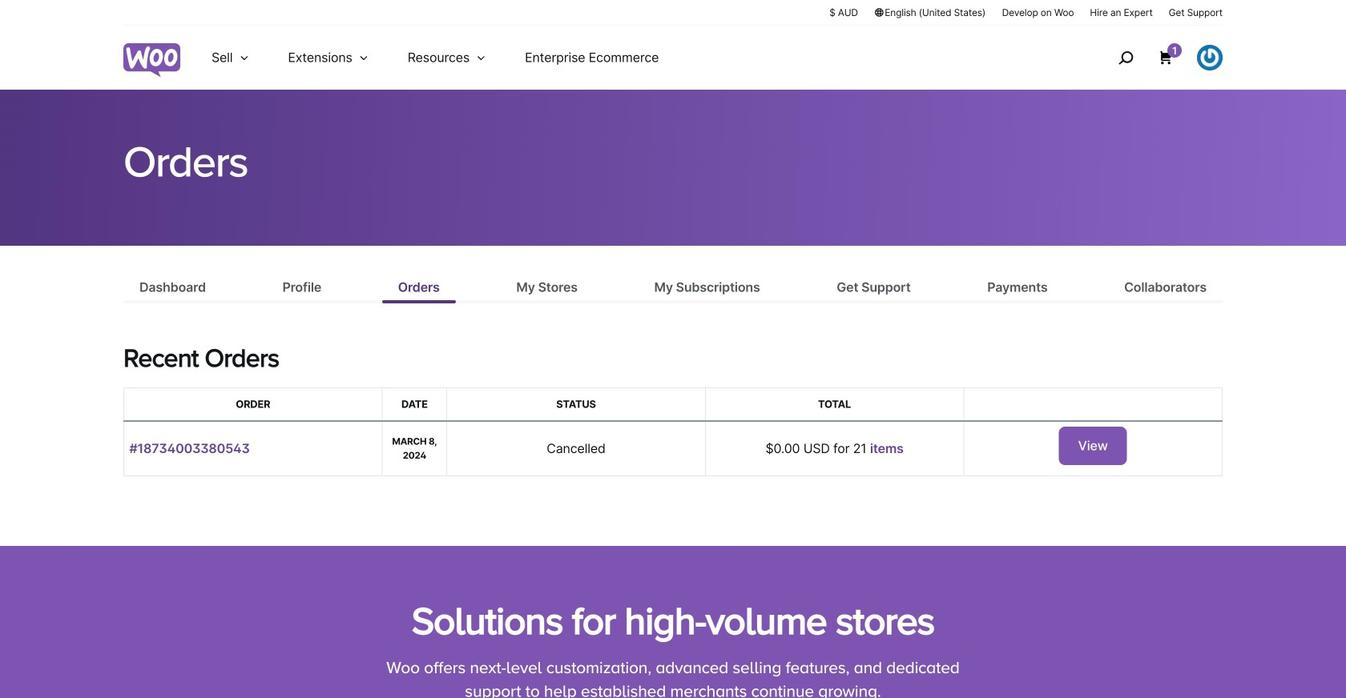 Task type: locate. For each thing, give the bounding box(es) containing it.
search image
[[1113, 45, 1139, 71]]

open account menu image
[[1197, 45, 1223, 71]]



Task type: vqa. For each thing, say whether or not it's contained in the screenshot.
file lines icon
no



Task type: describe. For each thing, give the bounding box(es) containing it.
service navigation menu element
[[1084, 32, 1223, 84]]



